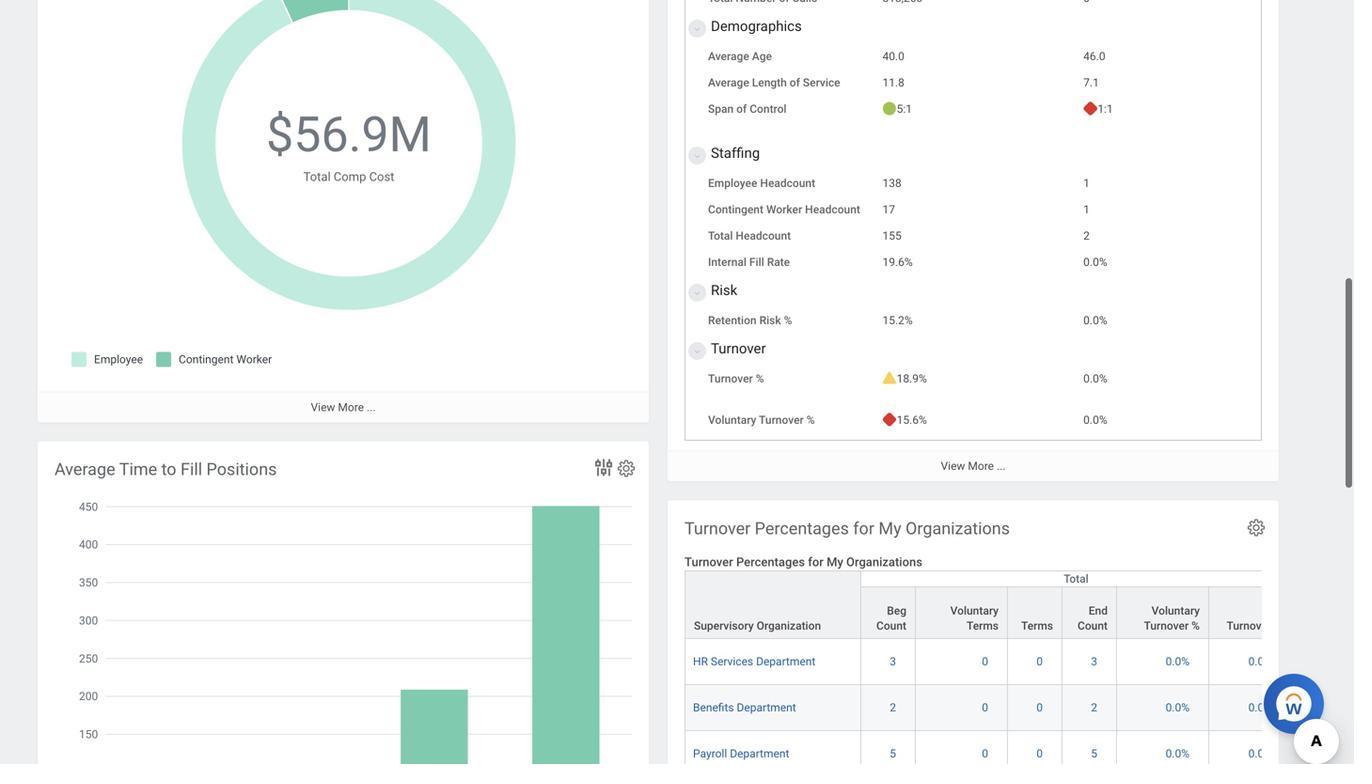 Task type: locate. For each thing, give the bounding box(es) containing it.
1 horizontal spatial fill
[[749, 175, 764, 188]]

0 horizontal spatial risk
[[711, 201, 738, 218]]

0 horizontal spatial fill
[[181, 379, 202, 399]]

fill inside 'global support organization health' element
[[749, 175, 764, 188]]

for up beg count popup button at the bottom of the page
[[853, 438, 875, 458]]

1 vertical spatial fill
[[181, 379, 202, 399]]

my up supervisory organization column header
[[827, 475, 843, 489]]

4 row from the top
[[685, 605, 1292, 651]]

retention risk %
[[708, 233, 792, 246]]

1 3 button from the left
[[890, 574, 899, 589]]

beg count
[[876, 524, 907, 552]]

organizations up beg on the bottom right of the page
[[846, 475, 923, 489]]

1 vertical spatial my
[[827, 475, 843, 489]]

average time to fill positions
[[55, 379, 277, 399]]

0.0% button
[[1166, 574, 1192, 589], [1248, 574, 1275, 589], [1166, 620, 1192, 635], [1248, 620, 1275, 635], [1166, 666, 1192, 681], [1248, 666, 1275, 681], [1166, 712, 1192, 727], [1248, 712, 1275, 727]]

voluntary terms image
[[924, 758, 1000, 765]]

0 horizontal spatial voluntary
[[708, 333, 756, 346]]

1 vertical spatial percentages
[[736, 475, 805, 489]]

0 horizontal spatial 3
[[890, 575, 896, 588]]

1 5 from the left
[[890, 667, 896, 680]]

0 horizontal spatial 3 button
[[890, 574, 899, 589]]

turnover percentages for my organizations up supervisory organization column header
[[685, 475, 923, 489]]

1 vertical spatial turnover percentages for my organizations
[[685, 475, 923, 489]]

fill right to
[[181, 379, 202, 399]]

1 row from the top
[[685, 490, 1292, 559]]

headcount
[[760, 96, 815, 109], [736, 149, 791, 162]]

0 vertical spatial department
[[737, 621, 796, 634]]

average
[[55, 379, 115, 399]]

for
[[853, 438, 875, 458], [808, 475, 824, 489]]

turnover %
[[708, 292, 764, 305], [1227, 539, 1283, 552]]

15.2%
[[883, 233, 913, 246]]

to
[[161, 379, 176, 399]]

2 3 from the left
[[1091, 575, 1097, 588]]

2 3 button from the left
[[1091, 574, 1100, 589]]

0 horizontal spatial total
[[708, 149, 733, 162]]

1 horizontal spatial 3 button
[[1091, 574, 1100, 589]]

voluntary inside 'global support organization health' element
[[708, 333, 756, 346]]

column header
[[1063, 506, 1117, 559], [1117, 506, 1209, 559]]

%
[[784, 233, 792, 246], [756, 292, 764, 305], [807, 333, 815, 346], [1274, 539, 1283, 552]]

2 vertical spatial department
[[746, 713, 806, 726]]

voluntary terms button
[[916, 507, 1007, 558]]

3 down count
[[890, 575, 896, 588]]

total headcount
[[708, 149, 791, 162]]

5 row from the top
[[685, 651, 1292, 697]]

0.0%
[[1084, 175, 1107, 188], [1084, 233, 1107, 246], [1166, 575, 1190, 588], [1248, 575, 1272, 588], [1166, 621, 1190, 634], [1248, 621, 1272, 634], [1166, 667, 1190, 680], [1248, 667, 1272, 680], [1166, 713, 1190, 726], [1248, 713, 1272, 726]]

department inside "link"
[[730, 667, 789, 680]]

department up recruiting department link at the right bottom of the page
[[730, 667, 789, 680]]

1 horizontal spatial 3
[[1091, 575, 1097, 588]]

5 button up end count image at the bottom right
[[1091, 666, 1100, 681]]

benefits
[[693, 621, 734, 634]]

6 row from the top
[[685, 697, 1292, 743]]

voluntary terms column header
[[916, 506, 1008, 561]]

0 vertical spatial turnover %
[[708, 292, 764, 305]]

fill
[[749, 175, 764, 188], [181, 379, 202, 399]]

$56.9m
[[266, 26, 432, 82]]

row containing benefits department
[[685, 605, 1292, 651]]

0
[[982, 575, 988, 588], [1037, 575, 1043, 588], [982, 621, 988, 634], [1037, 621, 1043, 634], [982, 667, 988, 680], [1037, 667, 1043, 680], [982, 713, 988, 726], [1037, 713, 1043, 726]]

workforce cost visibility element
[[38, 0, 649, 342]]

0 horizontal spatial 5
[[890, 667, 896, 680]]

department for recruiting department
[[746, 713, 806, 726]]

0 vertical spatial headcount
[[760, 96, 815, 109]]

fill inside 'element'
[[181, 379, 202, 399]]

138
[[883, 96, 902, 109]]

1 vertical spatial risk
[[759, 233, 781, 246]]

cell
[[685, 559, 861, 605]]

staffing
[[711, 64, 760, 81]]

voluntary
[[708, 333, 756, 346], [950, 524, 999, 537]]

5
[[890, 667, 896, 680], [1091, 667, 1097, 680]]

1 horizontal spatial for
[[853, 438, 875, 458]]

headcount right 'employee'
[[760, 96, 815, 109]]

my up beg on the bottom right of the page
[[879, 438, 902, 458]]

risk right retention
[[759, 233, 781, 246]]

my
[[879, 438, 902, 458], [827, 475, 843, 489]]

5 button up beg count image
[[890, 666, 899, 681]]

0 horizontal spatial for
[[808, 475, 824, 489]]

1 vertical spatial total
[[1064, 492, 1089, 505]]

0 horizontal spatial my
[[827, 475, 843, 489]]

employee headcount
[[708, 96, 815, 109]]

3 down total "popup button"
[[1091, 575, 1097, 588]]

voluntary inside popup button
[[950, 524, 999, 537]]

3 row from the top
[[685, 559, 1292, 605]]

2
[[890, 621, 896, 634], [1091, 621, 1097, 634], [890, 713, 896, 726], [1091, 713, 1097, 726]]

1 vertical spatial department
[[730, 667, 789, 680]]

configure average time to fill positions image
[[616, 378, 637, 398]]

3 button down count
[[890, 574, 899, 589]]

1 horizontal spatial turnover %
[[1227, 539, 1283, 552]]

5 up end count image at the bottom right
[[1091, 667, 1097, 680]]

total inside "popup button"
[[1064, 492, 1089, 505]]

organizations up voluntary terms popup button
[[906, 438, 1010, 458]]

1 horizontal spatial 5 button
[[1091, 666, 1100, 681]]

voluntary for turnover
[[708, 333, 756, 346]]

5 button
[[890, 666, 899, 681], [1091, 666, 1100, 681]]

percentages up supervisory organization column header
[[736, 475, 805, 489]]

span of control
[[708, 22, 787, 35]]

1 vertical spatial organizations
[[846, 475, 923, 489]]

0 vertical spatial my
[[879, 438, 902, 458]]

0 horizontal spatial 5 button
[[890, 666, 899, 681]]

turnover percentages for my organizations
[[685, 438, 1010, 458], [685, 475, 923, 489]]

1 horizontal spatial my
[[879, 438, 902, 458]]

0 horizontal spatial turnover %
[[708, 292, 764, 305]]

2 row from the top
[[685, 506, 1292, 561]]

row containing payroll department
[[685, 651, 1292, 697]]

2 column header from the left
[[1117, 506, 1209, 559]]

fill left rate
[[749, 175, 764, 188]]

% inside popup button
[[1274, 539, 1283, 552]]

department
[[737, 621, 796, 634], [730, 667, 789, 680], [746, 713, 806, 726]]

organization
[[757, 539, 821, 552]]

total for total
[[1064, 492, 1089, 505]]

beg count button
[[861, 507, 915, 558]]

headcount for employee headcount
[[760, 96, 815, 109]]

1 horizontal spatial voluntary
[[950, 524, 999, 537]]

row containing total
[[685, 490, 1292, 559]]

0 vertical spatial organizations
[[906, 438, 1010, 458]]

2 turnover percentages for my organizations from the top
[[685, 475, 923, 489]]

headcount for total headcount
[[736, 149, 791, 162]]

beg count column header
[[861, 506, 916, 561]]

1 vertical spatial voluntary
[[950, 524, 999, 537]]

for up supervisory organization column header
[[808, 475, 824, 489]]

configure turnover percentages for my organizations image
[[1246, 437, 1267, 458]]

0 vertical spatial risk
[[711, 201, 738, 218]]

risk
[[711, 201, 738, 218], [759, 233, 781, 246]]

risk down the internal
[[711, 201, 738, 218]]

department up payroll department "link"
[[737, 621, 796, 634]]

total inside 'global support organization health' element
[[708, 149, 733, 162]]

3 button
[[890, 574, 899, 589], [1091, 574, 1100, 589]]

3 button down total "popup button"
[[1091, 574, 1100, 589]]

1 turnover percentages for my organizations from the top
[[685, 438, 1010, 458]]

time
[[119, 379, 157, 399]]

voluntary turnover %
[[708, 333, 815, 346]]

total
[[708, 149, 733, 162], [1064, 492, 1089, 505]]

0 vertical spatial turnover percentages for my organizations
[[685, 438, 1010, 458]]

turnover
[[711, 260, 766, 276], [708, 292, 753, 305], [759, 333, 804, 346], [685, 438, 751, 458], [685, 475, 733, 489], [1227, 539, 1272, 552]]

0 vertical spatial total
[[708, 149, 733, 162]]

turnover percentages for my organizations up beg count popup button at the bottom of the page
[[685, 438, 1010, 458]]

1 vertical spatial for
[[808, 475, 824, 489]]

0 button
[[982, 574, 991, 589], [1037, 574, 1046, 589], [982, 620, 991, 635], [1037, 620, 1046, 635], [982, 666, 991, 681], [1037, 666, 1046, 681], [982, 712, 991, 727], [1037, 712, 1046, 727]]

1 horizontal spatial total
[[1064, 492, 1089, 505]]

row
[[685, 490, 1292, 559], [685, 506, 1292, 561], [685, 559, 1292, 605], [685, 605, 1292, 651], [685, 651, 1292, 697], [685, 697, 1292, 743], [685, 743, 1292, 765]]

recruiting
[[693, 713, 744, 726]]

percentages up supervisory organization popup button on the right bottom of the page
[[755, 438, 849, 458]]

department right recruiting
[[746, 713, 806, 726]]

2 button
[[890, 620, 899, 635], [1091, 620, 1100, 635], [890, 712, 899, 727], [1091, 712, 1100, 727]]

0 vertical spatial fill
[[749, 175, 764, 188]]

5 up beg count image
[[890, 667, 896, 680]]

3
[[890, 575, 896, 588], [1091, 575, 1097, 588]]

1 vertical spatial headcount
[[736, 149, 791, 162]]

1 horizontal spatial 5
[[1091, 667, 1097, 680]]

turnover % inside turnover % popup button
[[1227, 539, 1283, 552]]

internal
[[708, 175, 747, 188]]

department for payroll department
[[730, 667, 789, 680]]

organizations
[[906, 438, 1010, 458], [846, 475, 923, 489]]

rate
[[767, 175, 790, 188]]

headcount up internal fill rate
[[736, 149, 791, 162]]

percentages
[[755, 438, 849, 458], [736, 475, 805, 489]]

1 horizontal spatial risk
[[759, 233, 781, 246]]

0 vertical spatial voluntary
[[708, 333, 756, 346]]

1 vertical spatial turnover %
[[1227, 539, 1283, 552]]



Task type: vqa. For each thing, say whether or not it's contained in the screenshot.
the "for" to the bottom
yes



Task type: describe. For each thing, give the bounding box(es) containing it.
supervisory organization
[[694, 539, 821, 552]]

2 5 from the left
[[1091, 667, 1097, 680]]

benefits department
[[693, 621, 796, 634]]

recruiting department
[[693, 713, 806, 726]]

chevron right image
[[689, 260, 701, 282]]

cell inside turnover percentages for my organizations element
[[685, 559, 861, 605]]

1 column header from the left
[[1063, 506, 1117, 559]]

employee
[[708, 96, 757, 109]]

beg
[[887, 524, 907, 537]]

voluntary for terms
[[950, 524, 999, 537]]

supervisory organization column header
[[685, 490, 861, 559]]

payroll department
[[693, 667, 789, 680]]

end count image
[[1070, 758, 1109, 765]]

2 5 button from the left
[[1091, 666, 1100, 681]]

0 vertical spatial percentages
[[755, 438, 849, 458]]

supervisory
[[694, 539, 754, 552]]

voluntary terms
[[950, 524, 999, 552]]

voluntary turnover % image
[[1125, 758, 1201, 765]]

19.6%
[[883, 175, 913, 188]]

payroll department link
[[693, 663, 789, 680]]

supervisory organization button
[[686, 491, 860, 558]]

1 5 button from the left
[[890, 666, 899, 681]]

beg count image
[[869, 758, 908, 765]]

configure and view chart data image
[[592, 376, 615, 398]]

positions
[[206, 379, 277, 399]]

span
[[708, 22, 734, 35]]

7 row from the top
[[685, 743, 1292, 765]]

control
[[750, 22, 787, 35]]

global support organization health element
[[668, 0, 1354, 420]]

turnover percentages for my organizations element
[[668, 420, 1292, 765]]

total for total headcount
[[708, 149, 733, 162]]

internal fill rate
[[708, 175, 790, 188]]

turnover % button
[[1209, 507, 1291, 558]]

retention
[[708, 233, 757, 246]]

terms image
[[1016, 758, 1054, 765]]

turnover inside popup button
[[1227, 539, 1272, 552]]

1
[[1084, 96, 1090, 109]]

turnover % image
[[1217, 758, 1284, 765]]

recruiting department link
[[693, 709, 806, 726]]

average time to fill positions element
[[38, 361, 649, 765]]

turnover % inside 'global support organization health' element
[[708, 292, 764, 305]]

terms
[[967, 539, 999, 552]]

row containing recruiting department
[[685, 697, 1292, 743]]

total element
[[693, 755, 718, 765]]

total button
[[861, 491, 1291, 506]]

payroll
[[693, 667, 727, 680]]

department for benefits department
[[737, 621, 796, 634]]

0 vertical spatial for
[[853, 438, 875, 458]]

count
[[876, 539, 907, 552]]

1 3 from the left
[[890, 575, 896, 588]]

of
[[737, 22, 747, 35]]

$56.9m button
[[266, 21, 434, 87]]

benefits department link
[[693, 617, 796, 634]]

row containing 3
[[685, 559, 1292, 605]]

row containing beg count
[[685, 506, 1292, 561]]



